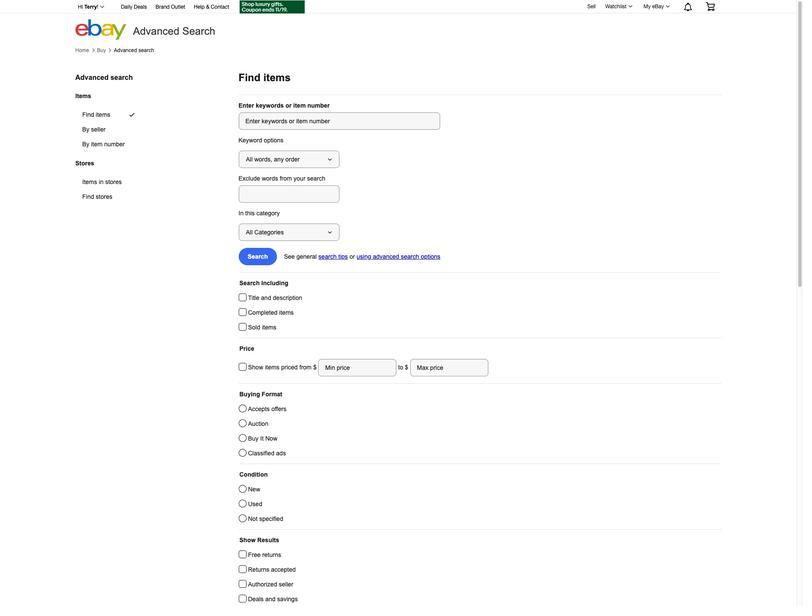 Task type: describe. For each thing, give the bounding box(es) containing it.
search right advanced
[[401, 253, 420, 260]]

find for 'find stores' link
[[82, 194, 94, 201]]

offers
[[272, 406, 287, 413]]

new
[[248, 486, 261, 493]]

authorized seller
[[248, 581, 294, 588]]

daily
[[121, 4, 133, 10]]

and for deals
[[266, 596, 276, 603]]

sell
[[588, 3, 596, 9]]

see general search tips or using advanced search options
[[284, 253, 441, 260]]

by for by item number
[[82, 141, 89, 148]]

not
[[248, 516, 258, 523]]

keyword
[[239, 137, 262, 144]]

using advanced search options link
[[357, 253, 441, 260]]

tips
[[339, 253, 348, 260]]

see
[[284, 253, 295, 260]]

not specified
[[248, 516, 284, 523]]

0 vertical spatial stores
[[105, 179, 122, 186]]

to
[[399, 364, 404, 371]]

buy for buy link
[[97, 47, 106, 53]]

advanced
[[373, 253, 400, 260]]

sell link
[[584, 3, 600, 9]]

completed items
[[248, 309, 294, 316]]

returns accepted
[[248, 567, 296, 574]]

help
[[194, 4, 205, 10]]

by seller link
[[75, 122, 146, 137]]

free returns
[[248, 552, 282, 559]]

account navigation
[[73, 0, 722, 15]]

now
[[266, 435, 278, 442]]

2 vertical spatial advanced
[[75, 74, 109, 81]]

1 vertical spatial advanced
[[114, 47, 137, 53]]

Enter keywords or item number text field
[[239, 113, 440, 130]]

buying
[[240, 391, 260, 398]]

returns
[[263, 552, 282, 559]]

in this category
[[239, 210, 280, 217]]

format
[[262, 391, 283, 398]]

price
[[240, 345, 255, 352]]

0 vertical spatial or
[[286, 102, 292, 109]]

stores
[[75, 160, 94, 167]]

general
[[297, 253, 317, 260]]

deals inside account navigation
[[134, 4, 147, 10]]

title
[[248, 295, 260, 302]]

classified
[[248, 450, 275, 457]]

1 vertical spatial stores
[[96, 194, 112, 201]]

search down advanced search
[[139, 47, 154, 53]]

exclude
[[239, 175, 260, 182]]

in
[[239, 210, 244, 217]]

0 vertical spatial find
[[239, 72, 261, 83]]

by item number
[[82, 141, 125, 148]]

sold
[[248, 324, 261, 331]]

outlet
[[171, 4, 185, 10]]

accepts offers
[[248, 406, 287, 413]]

show for show items priced from
[[248, 364, 264, 371]]

authorized
[[248, 581, 277, 588]]

enter
[[239, 102, 254, 109]]

completed
[[248, 309, 278, 316]]

advanced search link
[[114, 47, 154, 53]]

0 vertical spatial from
[[280, 175, 292, 182]]

items in stores
[[82, 179, 122, 186]]

1 horizontal spatial or
[[350, 253, 355, 260]]

items down completed items
[[262, 324, 277, 331]]

my
[[644, 3, 651, 10]]

banner containing sell
[[73, 0, 722, 40]]

specified
[[260, 516, 284, 523]]

sold items
[[248, 324, 277, 331]]

0 vertical spatial advanced
[[133, 25, 180, 37]]

in
[[99, 179, 104, 186]]

search down "advanced search" link
[[111, 74, 133, 81]]

by seller
[[82, 126, 106, 133]]

0 horizontal spatial find items
[[82, 111, 110, 118]]

to $
[[397, 364, 410, 371]]

search tips link
[[319, 253, 348, 260]]

deals and savings
[[248, 596, 298, 603]]

find for find items link
[[82, 111, 94, 118]]

my ebay link
[[640, 1, 674, 12]]

accepted
[[271, 567, 296, 574]]

home link
[[75, 47, 89, 53]]

show results
[[240, 537, 280, 544]]

brand outlet
[[156, 4, 185, 10]]

auction
[[248, 421, 269, 428]]

&
[[206, 4, 210, 10]]

buy link
[[97, 47, 106, 53]]

search for search including
[[240, 280, 260, 287]]

home
[[75, 47, 89, 53]]

this
[[246, 210, 255, 217]]

search including
[[240, 280, 289, 287]]

it
[[261, 435, 264, 442]]

items left priced
[[265, 364, 280, 371]]

2 $ from the left
[[405, 364, 409, 371]]

seller for by seller
[[91, 126, 106, 133]]

keyword options
[[239, 137, 284, 144]]

words
[[262, 175, 278, 182]]

1 $ from the left
[[314, 364, 319, 371]]

description
[[273, 295, 303, 302]]

daily deals
[[121, 4, 147, 10]]

0 vertical spatial number
[[308, 102, 330, 109]]

contact
[[211, 4, 230, 10]]

get the coupon image
[[240, 0, 305, 13]]

watchlist link
[[601, 1, 637, 12]]

search left "tips" on the top left of the page
[[319, 253, 337, 260]]

enter keywords or item number
[[239, 102, 330, 109]]



Task type: locate. For each thing, give the bounding box(es) containing it.
help & contact link
[[194, 3, 230, 12]]

0 vertical spatial items
[[75, 92, 91, 99]]

1 horizontal spatial from
[[300, 364, 312, 371]]

0 vertical spatial item
[[294, 102, 306, 109]]

buy it now
[[248, 435, 278, 442]]

or right the keywords
[[286, 102, 292, 109]]

brand
[[156, 4, 170, 10]]

items up enter keywords or item number
[[264, 72, 291, 83]]

0 vertical spatial options
[[264, 137, 284, 144]]

1 vertical spatial number
[[104, 141, 125, 148]]

terry
[[84, 4, 97, 10]]

advanced search right buy link
[[114, 47, 154, 53]]

accepts
[[248, 406, 270, 413]]

advanced search
[[133, 25, 216, 37]]

items
[[264, 72, 291, 83], [96, 111, 110, 118], [279, 309, 294, 316], [262, 324, 277, 331], [265, 364, 280, 371]]

1 vertical spatial item
[[91, 141, 103, 148]]

returns
[[248, 567, 270, 574]]

0 horizontal spatial number
[[104, 141, 125, 148]]

find stores
[[82, 194, 112, 201]]

by
[[82, 126, 89, 133], [82, 141, 89, 148]]

0 vertical spatial seller
[[91, 126, 106, 133]]

Exclude words from your search text field
[[239, 186, 340, 203]]

condition
[[240, 472, 268, 478]]

search up the search including
[[248, 253, 268, 260]]

seller up by item number
[[91, 126, 106, 133]]

$ right to
[[405, 364, 409, 371]]

options
[[264, 137, 284, 144], [421, 253, 441, 260]]

search button
[[239, 248, 277, 266]]

by for by seller
[[82, 126, 89, 133]]

or right "tips" on the top left of the page
[[350, 253, 355, 260]]

0 horizontal spatial from
[[280, 175, 292, 182]]

1 horizontal spatial number
[[308, 102, 330, 109]]

advanced down brand
[[133, 25, 180, 37]]

0 vertical spatial show
[[248, 364, 264, 371]]

items left in
[[82, 179, 97, 186]]

savings
[[277, 596, 298, 603]]

find items up the by seller
[[82, 111, 110, 118]]

2 by from the top
[[82, 141, 89, 148]]

1 horizontal spatial $
[[405, 364, 409, 371]]

1 vertical spatial by
[[82, 141, 89, 148]]

your
[[294, 175, 306, 182]]

search
[[139, 47, 154, 53], [111, 74, 133, 81], [307, 175, 326, 182], [319, 253, 337, 260], [401, 253, 420, 260]]

$
[[314, 364, 319, 371], [405, 364, 409, 371]]

free
[[248, 552, 261, 559]]

exclude words from your search
[[239, 175, 326, 182]]

find up the by seller
[[82, 111, 94, 118]]

find up enter
[[239, 72, 261, 83]]

1 horizontal spatial seller
[[279, 581, 294, 588]]

category
[[257, 210, 280, 217]]

and right title
[[261, 295, 271, 302]]

number down by seller link
[[104, 141, 125, 148]]

0 vertical spatial buy
[[97, 47, 106, 53]]

show up free
[[240, 537, 256, 544]]

find items link
[[75, 107, 146, 122]]

my ebay
[[644, 3, 665, 10]]

hi
[[78, 4, 83, 10]]

show for show results
[[240, 537, 256, 544]]

1 vertical spatial seller
[[279, 581, 294, 588]]

0 horizontal spatial deals
[[134, 4, 147, 10]]

2 vertical spatial search
[[240, 280, 260, 287]]

seller for authorized seller
[[279, 581, 294, 588]]

1 horizontal spatial item
[[294, 102, 306, 109]]

0 vertical spatial by
[[82, 126, 89, 133]]

items for items in stores
[[82, 179, 97, 186]]

items in stores link
[[75, 175, 143, 190]]

1 vertical spatial deals
[[248, 596, 264, 603]]

item inside "by item number" link
[[91, 141, 103, 148]]

search inside button
[[248, 253, 268, 260]]

used
[[248, 501, 263, 508]]

including
[[262, 280, 289, 287]]

Enter minimum price range value, $ text field
[[319, 359, 397, 377]]

1 horizontal spatial find items
[[239, 72, 291, 83]]

number
[[308, 102, 330, 109], [104, 141, 125, 148]]

show items priced from
[[248, 364, 314, 371]]

0 horizontal spatial seller
[[91, 126, 106, 133]]

item down the by seller
[[91, 141, 103, 148]]

title and description
[[248, 295, 303, 302]]

by up by item number
[[82, 126, 89, 133]]

1 vertical spatial advanced search
[[75, 74, 133, 81]]

1 vertical spatial or
[[350, 253, 355, 260]]

search up title
[[240, 280, 260, 287]]

0 vertical spatial advanced search
[[114, 47, 154, 53]]

1 vertical spatial options
[[421, 253, 441, 260]]

0 horizontal spatial $
[[314, 364, 319, 371]]

deals right daily
[[134, 4, 147, 10]]

and for title
[[261, 295, 271, 302]]

buy left the it
[[248, 435, 259, 442]]

by down the by seller
[[82, 141, 89, 148]]

deals down authorized
[[248, 596, 264, 603]]

0 horizontal spatial buy
[[97, 47, 106, 53]]

search right your
[[307, 175, 326, 182]]

advanced search down buy link
[[75, 74, 133, 81]]

search down help
[[182, 25, 216, 37]]

0 vertical spatial search
[[182, 25, 216, 37]]

using
[[357, 253, 372, 260]]

find stores link
[[75, 190, 143, 204]]

1 horizontal spatial buy
[[248, 435, 259, 442]]

0 vertical spatial and
[[261, 295, 271, 302]]

1 by from the top
[[82, 126, 89, 133]]

advanced search
[[114, 47, 154, 53], [75, 74, 133, 81]]

0 horizontal spatial item
[[91, 141, 103, 148]]

stores down items in stores
[[96, 194, 112, 201]]

keywords
[[256, 102, 284, 109]]

hi terry !
[[78, 4, 99, 10]]

by inside by seller link
[[82, 126, 89, 133]]

item right the keywords
[[294, 102, 306, 109]]

find
[[239, 72, 261, 83], [82, 111, 94, 118], [82, 194, 94, 201]]

priced
[[281, 364, 298, 371]]

1 vertical spatial from
[[300, 364, 312, 371]]

find down items in stores
[[82, 194, 94, 201]]

0 horizontal spatial or
[[286, 102, 292, 109]]

number up the "enter keywords or item number" text field on the top
[[308, 102, 330, 109]]

by inside "by item number" link
[[82, 141, 89, 148]]

search for search button
[[248, 253, 268, 260]]

your shopping cart image
[[706, 2, 716, 11]]

from left your
[[280, 175, 292, 182]]

1 vertical spatial and
[[266, 596, 276, 603]]

0 horizontal spatial options
[[264, 137, 284, 144]]

1 vertical spatial items
[[82, 179, 97, 186]]

results
[[258, 537, 280, 544]]

from right priced
[[300, 364, 312, 371]]

banner
[[73, 0, 722, 40]]

watchlist
[[606, 3, 627, 10]]

0 vertical spatial find items
[[239, 72, 291, 83]]

1 vertical spatial find
[[82, 111, 94, 118]]

and down authorized seller at left bottom
[[266, 596, 276, 603]]

daily deals link
[[121, 3, 147, 12]]

items down the description
[[279, 309, 294, 316]]

search
[[182, 25, 216, 37], [248, 253, 268, 260], [240, 280, 260, 287]]

ebay
[[653, 3, 665, 10]]

1 vertical spatial find items
[[82, 111, 110, 118]]

buy for buy it now
[[248, 435, 259, 442]]

buying format
[[240, 391, 283, 398]]

!
[[97, 4, 99, 10]]

advanced right buy link
[[114, 47, 137, 53]]

and
[[261, 295, 271, 302], [266, 596, 276, 603]]

1 horizontal spatial deals
[[248, 596, 264, 603]]

show
[[248, 364, 264, 371], [240, 537, 256, 544]]

advanced down buy link
[[75, 74, 109, 81]]

items up by seller link
[[96, 111, 110, 118]]

items up find items link
[[75, 92, 91, 99]]

show down price
[[248, 364, 264, 371]]

or
[[286, 102, 292, 109], [350, 253, 355, 260]]

1 vertical spatial buy
[[248, 435, 259, 442]]

advanced
[[133, 25, 180, 37], [114, 47, 137, 53], [75, 74, 109, 81]]

1 horizontal spatial options
[[421, 253, 441, 260]]

find items
[[239, 72, 291, 83], [82, 111, 110, 118]]

2 vertical spatial find
[[82, 194, 94, 201]]

$ right priced
[[314, 364, 319, 371]]

help & contact
[[194, 4, 230, 10]]

by item number link
[[75, 137, 146, 152]]

ads
[[276, 450, 286, 457]]

deals
[[134, 4, 147, 10], [248, 596, 264, 603]]

items for items
[[75, 92, 91, 99]]

1 vertical spatial search
[[248, 253, 268, 260]]

seller up savings
[[279, 581, 294, 588]]

find items up the keywords
[[239, 72, 291, 83]]

buy right home
[[97, 47, 106, 53]]

0 vertical spatial deals
[[134, 4, 147, 10]]

1 vertical spatial show
[[240, 537, 256, 544]]

Enter maximum price range value, $ text field
[[410, 359, 489, 377]]

stores right in
[[105, 179, 122, 186]]



Task type: vqa. For each thing, say whether or not it's contained in the screenshot.
Exclude words from your search Text Box on the top of page
yes



